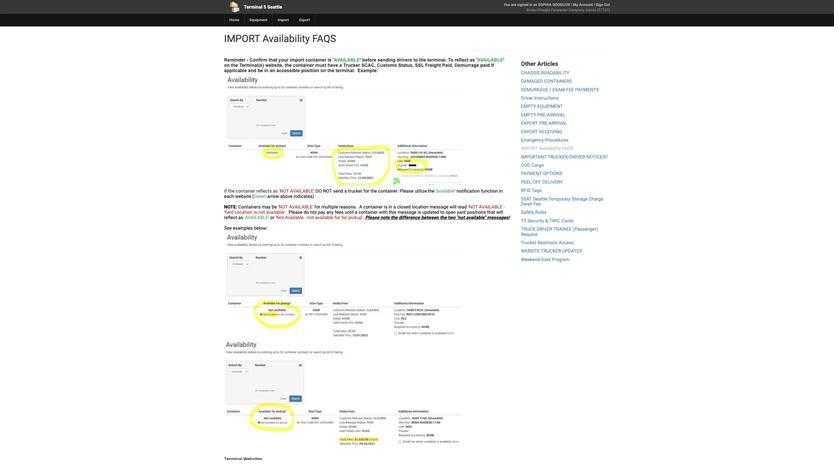 Task type: describe. For each thing, give the bounding box(es) containing it.
1 vertical spatial arrival
[[549, 121, 567, 126]]

reminder - confirm that your import container is ' available ' before sending drivers to the terminal. to reflect as ' available
[[224, 57, 503, 63]]

driver
[[537, 227, 553, 232]]

customs
[[377, 63, 397, 68]]

' right must
[[333, 57, 334, 63]]

faqs inside the other articles chassis roadability damaged containers demurrage / exam fee payments driver instructions empty equipment empty pre-arrival export pre-arrival export receiving emergency procedures import availability faqs important trucker/driver notices!! oog cargo payment options peel off delivery rfid tags ssat seattle temporary storage charge dwell fee safety rules t5 security & twic cards truck driver trainee (passenger) request trucker restroom access website trucker updates weekend gate program
[[562, 146, 574, 151]]

between
[[421, 215, 439, 220]]

note: containers may be
[[224, 204, 277, 210]]

this
[[389, 210, 397, 215]]

will inside .  please do not pay any fees until a container with this message is updated to open yard positions that will reflect as
[[497, 210, 503, 215]]

1 | from the left
[[571, 3, 572, 7]]

send
[[333, 189, 343, 194]]

oog cargo link
[[521, 163, 544, 168]]

empty pre-arrival link
[[521, 112, 566, 118]]

'not for 'not available' for multiple reasons.  a container is in a closed location message will read
[[278, 204, 288, 210]]

payment options link
[[521, 171, 563, 176]]

ssat
[[521, 196, 532, 202]]

paid,
[[442, 63, 454, 68]]

indicates)
[[294, 194, 314, 199]]

is left this
[[384, 204, 388, 210]]

equipment
[[250, 18, 268, 22]]

be inside ' on the terminal(s) website, the container must have a trucker scac, customs status, ssl freight paid, demurrage paid if applicable and be in an accessible position on the terminal.  example:
[[258, 68, 263, 73]]

for right any
[[335, 215, 340, 220]]

weekend gate program link
[[521, 257, 570, 262]]

'not right reflects
[[279, 189, 289, 194]]

sophia
[[538, 3, 552, 7]]

do
[[304, 210, 309, 215]]

below:
[[254, 226, 268, 231]]

in inside you are signed in as sophia goodlive | my account | sign out broker/freight forwarder company admin (57721)
[[530, 3, 533, 7]]

function
[[481, 189, 498, 194]]

temporary
[[549, 196, 571, 202]]

as right reflects
[[273, 189, 278, 194]]

'available' or 'not available - not available for for pickup'. please note the difference between the two "not available" messages!
[[244, 215, 510, 220]]

damaged containers link
[[521, 79, 572, 84]]

location
[[412, 204, 429, 210]]

reminder
[[224, 57, 246, 63]]

website
[[235, 194, 251, 199]]

trucker inside the other articles chassis roadability damaged containers demurrage / exam fee payments driver instructions empty equipment empty pre-arrival export pre-arrival export receiving emergency procedures import availability faqs important trucker/driver notices!! oog cargo payment options peel off delivery rfid tags ssat seattle temporary storage charge dwell fee safety rules t5 security & twic cards truck driver trainee (passenger) request trucker restroom access website trucker updates weekend gate program
[[521, 240, 537, 246]]

demurrage
[[521, 87, 548, 92]]

accessible
[[277, 68, 300, 73]]

trucker
[[541, 249, 561, 254]]

in inside ' on the terminal(s) website, the container must have a trucker scac, customs status, ssl freight paid, demurrage paid if applicable and be in an accessible position on the terminal.  example:
[[264, 68, 269, 73]]

fee
[[566, 87, 574, 92]]

containers
[[544, 79, 572, 84]]

not
[[323, 189, 332, 194]]

' inside ' notification function in each website (
[[455, 189, 456, 194]]

examples
[[233, 226, 253, 231]]

as inside .  please do not pay any fees until a container with this message is updated to open yard positions that will reflect as
[[238, 215, 243, 220]]

and
[[248, 68, 256, 73]]

a
[[359, 204, 362, 210]]

1 export from the top
[[521, 121, 538, 126]]

trucker/driver
[[548, 154, 586, 160]]

t5 security & twic cards link
[[521, 218, 574, 224]]

- inside 'not available - yard location is not available'
[[504, 204, 505, 210]]

for left multiple
[[315, 204, 321, 210]]

export pre-arrival link
[[521, 121, 567, 126]]

admin
[[586, 8, 596, 12]]

twic
[[549, 218, 561, 224]]

signed
[[518, 3, 529, 7]]

scac,
[[362, 63, 376, 68]]

see examples below:
[[224, 226, 268, 231]]

in right the with on the left of page
[[389, 204, 392, 210]]

other
[[521, 60, 536, 67]]

2 export from the top
[[521, 129, 538, 134]]

multiple
[[322, 204, 338, 210]]

forwarder
[[551, 8, 568, 12]]

as left paid
[[470, 57, 475, 63]]

status,
[[398, 63, 414, 68]]

containers
[[238, 204, 261, 210]]

import link
[[273, 14, 294, 27]]

sending
[[378, 57, 396, 63]]

ssl
[[415, 63, 424, 68]]

rfid
[[521, 188, 531, 193]]

1 horizontal spatial available
[[437, 189, 455, 194]]

do
[[316, 189, 322, 194]]

export receiving link
[[521, 129, 563, 134]]

not inside 'not available - yard location is not available'
[[258, 210, 265, 215]]

home link
[[224, 14, 244, 27]]

safety rules link
[[521, 210, 547, 215]]

' notification function in each website (
[[224, 189, 503, 199]]

' right utilize
[[436, 189, 437, 194]]

reflects
[[256, 189, 272, 194]]

container inside ' on the terminal(s) website, the container must have a trucker scac, customs status, ssl freight paid, demurrage paid if applicable and be in an accessible position on the terminal.  example:
[[293, 63, 314, 68]]

request
[[521, 232, 538, 237]]

location
[[235, 210, 253, 215]]

restroom
[[538, 240, 558, 246]]

1 empty from the top
[[521, 104, 536, 109]]

if
[[224, 189, 227, 194]]

messages!
[[487, 215, 510, 220]]

1 horizontal spatial on
[[321, 68, 326, 73]]

options
[[543, 171, 563, 176]]

' left paid
[[476, 57, 478, 63]]

terminal(s)
[[239, 63, 264, 68]]

green arrow above indicates)
[[254, 194, 314, 199]]

updates
[[563, 249, 582, 254]]

cards
[[562, 218, 574, 224]]

emergency
[[521, 138, 544, 143]]

'not
[[276, 215, 284, 220]]

sign out link
[[596, 3, 610, 7]]

notices!!
[[587, 154, 608, 160]]

a inside ' on the terminal(s) website, the container must have a trucker scac, customs status, ssl freight paid, demurrage paid if applicable and be in an accessible position on the terminal.  example:
[[340, 63, 342, 68]]

0 vertical spatial arrival
[[547, 112, 566, 118]]

message for this
[[398, 210, 417, 215]]

1 horizontal spatial be
[[272, 204, 277, 210]]

any
[[327, 210, 334, 215]]

to
[[448, 57, 454, 63]]

for left the pickup'.
[[342, 215, 347, 220]]

message for location
[[430, 204, 449, 210]]

please inside .  please do not pay any fees until a container with this message is updated to open yard positions that will reflect as
[[289, 210, 303, 215]]

terminal
[[244, 4, 263, 10]]

(
[[253, 194, 254, 199]]

equipment link
[[244, 14, 273, 27]]

company
[[569, 8, 585, 12]]

(passenger)
[[573, 227, 598, 232]]



Task type: locate. For each thing, give the bounding box(es) containing it.
trainee
[[554, 227, 572, 232]]

the right if
[[228, 189, 235, 194]]

chassis
[[521, 70, 540, 75]]

export
[[521, 121, 538, 126], [521, 129, 538, 134]]

1 vertical spatial empty
[[521, 112, 536, 118]]

not left pay in the top left of the page
[[307, 215, 314, 220]]

must
[[315, 63, 326, 68]]

the right utilize
[[428, 189, 435, 194]]

0 horizontal spatial on
[[224, 63, 230, 68]]

pre-
[[538, 112, 547, 118], [539, 121, 549, 126]]

0 horizontal spatial will
[[450, 204, 457, 210]]

payment
[[521, 171, 542, 176]]

a right have
[[340, 63, 342, 68]]

1 vertical spatial that
[[487, 210, 495, 215]]

export up export receiving link
[[521, 121, 538, 126]]

truck driver trainee (passenger) request link
[[521, 227, 598, 237]]

0 horizontal spatial please
[[289, 210, 303, 215]]

faqs up must
[[312, 33, 336, 44]]

'not
[[279, 189, 289, 194], [278, 204, 288, 210], [468, 204, 478, 210]]

is right must
[[328, 57, 332, 63]]

my account link
[[573, 3, 593, 7]]

instructions
[[534, 95, 559, 101]]

in right function
[[499, 189, 503, 194]]

a left closed
[[394, 204, 396, 210]]

reflect inside .  please do not pay any fees until a container with this message is updated to open yard positions that will reflect as
[[224, 215, 237, 220]]

message up between
[[430, 204, 449, 210]]

not inside .  please do not pay any fees until a container with this message is updated to open yard positions that will reflect as
[[310, 210, 317, 215]]

to for the
[[414, 57, 418, 63]]

1 vertical spatial seattle
[[533, 196, 548, 202]]

a right send
[[345, 189, 347, 194]]

available'
[[289, 204, 314, 210]]

' left before in the top of the page
[[360, 57, 361, 63]]

empty
[[521, 104, 536, 109], [521, 112, 536, 118]]

1 vertical spatial trucker
[[521, 240, 537, 246]]

import availability faqs
[[224, 33, 336, 44]]

delivery
[[543, 180, 563, 185]]

to right drivers
[[414, 57, 418, 63]]

is inside .  please do not pay any fees until a container with this message is updated to open yard positions that will reflect as
[[418, 210, 421, 215]]

is inside 'not available - yard location is not available'
[[254, 210, 257, 215]]

available inside 'not available - yard location is not available'
[[479, 204, 503, 210]]

to for open
[[441, 210, 445, 215]]

' right if
[[503, 57, 505, 63]]

the left terminal.
[[419, 57, 426, 63]]

rfid tags link
[[521, 188, 542, 193]]

you
[[504, 3, 510, 7]]

on
[[224, 63, 230, 68], [321, 68, 326, 73]]

1 horizontal spatial to
[[441, 210, 445, 215]]

container. please
[[378, 189, 414, 194]]

seattle
[[267, 4, 282, 10], [533, 196, 548, 202]]

- right available
[[305, 215, 306, 220]]

0 horizontal spatial -
[[247, 57, 248, 63]]

1 horizontal spatial reflect
[[455, 57, 469, 63]]

weekend
[[521, 257, 540, 262]]

0 vertical spatial export
[[521, 121, 538, 126]]

empty down driver
[[521, 104, 536, 109]]

to inside .  please do not pay any fees until a container with this message is updated to open yard positions that will reflect as
[[441, 210, 445, 215]]

driver instructions link
[[521, 95, 559, 101]]

as up broker/freight
[[534, 3, 538, 7]]

&
[[546, 218, 548, 224]]

pickup'.
[[349, 215, 364, 220]]

1 horizontal spatial will
[[497, 210, 503, 215]]

1 horizontal spatial availability
[[539, 146, 561, 151]]

the up 'not available' for multiple reasons.  a container is in a closed location message will read at the top
[[371, 189, 377, 194]]

to
[[414, 57, 418, 63], [441, 210, 445, 215]]

is left updated
[[418, 210, 421, 215]]

available
[[437, 189, 455, 194], [315, 215, 333, 220]]

green
[[254, 194, 266, 199]]

1 horizontal spatial please
[[365, 215, 379, 220]]

peel off delivery link
[[521, 180, 563, 185]]

0 vertical spatial availability
[[263, 33, 310, 44]]

1 horizontal spatial -
[[305, 215, 306, 220]]

the right note
[[391, 215, 398, 220]]

will
[[450, 204, 457, 210], [497, 210, 503, 215]]

be right and
[[258, 68, 263, 73]]

arrival down equipment
[[547, 112, 566, 118]]

in right signed
[[530, 3, 533, 7]]

1 vertical spatial import
[[521, 146, 538, 151]]

0 horizontal spatial import
[[224, 33, 260, 44]]

account
[[579, 3, 593, 7]]

0 vertical spatial be
[[258, 68, 263, 73]]

0 vertical spatial trucker
[[343, 63, 360, 68]]

-
[[247, 57, 248, 63], [504, 204, 505, 210], [305, 215, 306, 220]]

available down multiple
[[315, 215, 333, 220]]

that inside .  please do not pay any fees until a container with this message is updated to open yard positions that will reflect as
[[487, 210, 495, 215]]

or
[[270, 215, 275, 220]]

reflect right to
[[455, 57, 469, 63]]

in left an
[[264, 68, 269, 73]]

0 vertical spatial faqs
[[312, 33, 336, 44]]

that right positions
[[487, 210, 495, 215]]

import down home link at the top left
[[224, 33, 260, 44]]

message inside .  please do not pay any fees until a container with this message is updated to open yard positions that will reflect as
[[398, 210, 417, 215]]

broker/freight
[[527, 8, 550, 12]]

0 vertical spatial import
[[224, 33, 260, 44]]

| left my at right top
[[571, 3, 572, 7]]

trucker down request on the right of page
[[521, 240, 537, 246]]

2 empty from the top
[[521, 112, 536, 118]]

0 horizontal spatial to
[[414, 57, 418, 63]]

container inside .  please do not pay any fees until a container with this message is updated to open yard positions that will reflect as
[[359, 210, 378, 215]]

' left do
[[314, 189, 315, 194]]

oog
[[521, 163, 531, 168]]

'not for 'not available - yard location is not available'
[[468, 204, 478, 210]]

1 vertical spatial export
[[521, 129, 538, 134]]

0 horizontal spatial that
[[269, 57, 277, 63]]

on left have
[[321, 68, 326, 73]]

please left "do"
[[289, 210, 303, 215]]

1 vertical spatial reflect
[[224, 215, 237, 220]]

my
[[573, 3, 578, 7]]

1 vertical spatial -
[[504, 204, 505, 210]]

1 horizontal spatial trucker
[[521, 240, 537, 246]]

important trucker/driver notices!! link
[[521, 154, 608, 160]]

0 horizontal spatial availability
[[263, 33, 310, 44]]

0 vertical spatial empty
[[521, 104, 536, 109]]

demurrage / exam fee payments link
[[521, 87, 599, 92]]

0 vertical spatial seattle
[[267, 4, 282, 10]]

0 horizontal spatial available
[[315, 215, 333, 220]]

out
[[604, 3, 610, 7]]

a
[[340, 63, 342, 68], [345, 189, 347, 194], [394, 204, 396, 210], [355, 210, 358, 215]]

utilize
[[415, 189, 427, 194]]

2 horizontal spatial -
[[504, 204, 505, 210]]

| left sign
[[594, 3, 595, 7]]

that left 'your'
[[269, 57, 277, 63]]

'not available - yard location is not available'
[[224, 204, 505, 215]]

empty down empty equipment link at the right top of the page
[[521, 112, 536, 118]]

will right positions
[[497, 210, 503, 215]]

import inside the other articles chassis roadability damaged containers demurrage / exam fee payments driver instructions empty equipment empty pre-arrival export pre-arrival export receiving emergency procedures import availability faqs important trucker/driver notices!! oog cargo payment options peel off delivery rfid tags ssat seattle temporary storage charge dwell fee safety rules t5 security & twic cards truck driver trainee (passenger) request trucker restroom access website trucker updates weekend gate program
[[521, 146, 538, 151]]

0 horizontal spatial message
[[398, 210, 417, 215]]

0 horizontal spatial reflect
[[224, 215, 237, 220]]

equipment
[[538, 104, 563, 109]]

as inside you are signed in as sophia goodlive | my account | sign out broker/freight forwarder company admin (57721)
[[534, 3, 538, 7]]

import down emergency
[[521, 146, 538, 151]]

in inside ' notification function in each website (
[[499, 189, 503, 194]]

trucker
[[343, 63, 360, 68], [521, 240, 537, 246]]

chassis roadability link
[[521, 70, 570, 75]]

import
[[290, 57, 304, 63]]

pay
[[318, 210, 325, 215]]

1 horizontal spatial message
[[430, 204, 449, 210]]

0 horizontal spatial |
[[571, 3, 572, 7]]

export up emergency
[[521, 129, 538, 134]]

receiving
[[539, 129, 563, 134]]

1 vertical spatial to
[[441, 210, 445, 215]]

0 horizontal spatial seattle
[[267, 4, 282, 10]]

trucker inside ' on the terminal(s) website, the container must have a trucker scac, customs status, ssl freight paid, demurrage paid if applicable and be in an accessible position on the terminal.  example:
[[343, 63, 360, 68]]

0 horizontal spatial be
[[258, 68, 263, 73]]

(57721)
[[597, 8, 610, 12]]

1 horizontal spatial faqs
[[562, 146, 574, 151]]

'not down the green arrow above indicates)
[[278, 204, 288, 210]]

program
[[552, 257, 570, 262]]

pre- down empty pre-arrival link
[[539, 121, 549, 126]]

the right must
[[328, 68, 335, 73]]

off
[[533, 180, 541, 185]]

not left or
[[258, 210, 265, 215]]

not right "do"
[[310, 210, 317, 215]]

trucker left scac,
[[343, 63, 360, 68]]

terminal 5 seattle link
[[224, 0, 379, 14]]

a inside .  please do not pay any fees until a container with this message is updated to open yard positions that will reflect as
[[355, 210, 358, 215]]

as up examples
[[238, 215, 243, 220]]

available up open at the right
[[437, 189, 455, 194]]

on left terminal(s)
[[224, 63, 230, 68]]

availability down emergency procedures link
[[539, 146, 561, 151]]

if the container reflects as 'not available ' do not send a trucker for the container. please utilize the ' available
[[224, 189, 455, 194]]

'not inside 'not available - yard location is not available'
[[468, 204, 478, 210]]

faqs
[[312, 33, 336, 44], [562, 146, 574, 151]]

your
[[279, 57, 289, 63]]

the left terminal(s)
[[231, 63, 238, 68]]

reflect down note:
[[224, 215, 237, 220]]

0 vertical spatial pre-
[[538, 112, 547, 118]]

please down 'not available' for multiple reasons.  a container is in a closed location message will read at the top
[[365, 215, 379, 220]]

two
[[448, 215, 456, 220]]

that
[[269, 57, 277, 63], [487, 210, 495, 215]]

0 vertical spatial available
[[437, 189, 455, 194]]

have
[[328, 63, 338, 68]]

above
[[280, 194, 293, 199]]

0 vertical spatial -
[[247, 57, 248, 63]]

availability down import link
[[263, 33, 310, 44]]

- up messages!
[[504, 204, 505, 210]]

arrival up receiving
[[549, 121, 567, 126]]

pre- down empty equipment link at the right top of the page
[[538, 112, 547, 118]]

import
[[278, 18, 289, 22]]

' left notification
[[455, 189, 456, 194]]

drivers
[[397, 57, 412, 63]]

1 vertical spatial available
[[315, 215, 333, 220]]

available"
[[466, 215, 486, 220]]

each
[[224, 194, 234, 199]]

faqs up trucker/driver
[[562, 146, 574, 151]]

arrow
[[267, 194, 279, 199]]

1 horizontal spatial import
[[521, 146, 538, 151]]

payments
[[575, 87, 599, 92]]

.  please do not pay any fees until a container with this message is updated to open yard positions that will reflect as
[[224, 210, 503, 220]]

0 vertical spatial reflect
[[455, 57, 469, 63]]

1 vertical spatial pre-
[[539, 121, 549, 126]]

safety
[[521, 210, 534, 215]]

export
[[299, 18, 310, 22]]

will left read
[[450, 204, 457, 210]]

a right until
[[355, 210, 358, 215]]

for right trucker
[[364, 189, 370, 194]]

1 horizontal spatial that
[[487, 210, 495, 215]]

available'
[[266, 210, 285, 215]]

trucker
[[348, 189, 363, 194]]

available
[[334, 57, 360, 63], [478, 57, 503, 63], [290, 189, 314, 194], [479, 204, 503, 210]]

message right this
[[398, 210, 417, 215]]

the right the website,
[[285, 63, 292, 68]]

5
[[264, 4, 266, 10]]

seattle right the 5
[[267, 4, 282, 10]]

2 | from the left
[[594, 3, 595, 7]]

0 horizontal spatial trucker
[[343, 63, 360, 68]]

1 vertical spatial availability
[[539, 146, 561, 151]]

seattle inside the other articles chassis roadability damaged containers demurrage / exam fee payments driver instructions empty equipment empty pre-arrival export pre-arrival export receiving emergency procedures import availability faqs important trucker/driver notices!! oog cargo payment options peel off delivery rfid tags ssat seattle temporary storage charge dwell fee safety rules t5 security & twic cards truck driver trainee (passenger) request trucker restroom access website trucker updates weekend gate program
[[533, 196, 548, 202]]

positions
[[467, 210, 486, 215]]

seattle down tags
[[533, 196, 548, 202]]

the left the two at the top of the page
[[440, 215, 447, 220]]

1 horizontal spatial |
[[594, 3, 595, 7]]

empty equipment link
[[521, 104, 563, 109]]

website,
[[265, 63, 284, 68]]

security
[[528, 218, 544, 224]]

2 vertical spatial -
[[305, 215, 306, 220]]

import
[[224, 33, 260, 44], [521, 146, 538, 151]]

' inside ' on the terminal(s) website, the container must have a trucker scac, customs status, ssl freight paid, demurrage paid if applicable and be in an accessible position on the terminal.  example:
[[503, 57, 505, 63]]

1 horizontal spatial seattle
[[533, 196, 548, 202]]

gate
[[541, 257, 551, 262]]

be right the may
[[272, 204, 277, 210]]

availability inside the other articles chassis roadability damaged containers demurrage / exam fee payments driver instructions empty equipment empty pre-arrival export pre-arrival export receiving emergency procedures import availability faqs important trucker/driver notices!! oog cargo payment options peel off delivery rfid tags ssat seattle temporary storage charge dwell fee safety rules t5 security & twic cards truck driver trainee (passenger) request trucker restroom access website trucker updates weekend gate program
[[539, 146, 561, 151]]

0 horizontal spatial faqs
[[312, 33, 336, 44]]

is right location
[[254, 210, 257, 215]]

1 vertical spatial faqs
[[562, 146, 574, 151]]

container
[[306, 57, 327, 63], [293, 63, 314, 68], [236, 189, 255, 194], [364, 204, 383, 210], [359, 210, 378, 215]]

'not right read
[[468, 204, 478, 210]]

- left confirm
[[247, 57, 248, 63]]

0 vertical spatial that
[[269, 57, 277, 63]]

dwell
[[521, 202, 532, 207]]

to left open at the right
[[441, 210, 445, 215]]

1 vertical spatial be
[[272, 204, 277, 210]]

0 vertical spatial to
[[414, 57, 418, 63]]



Task type: vqa. For each thing, say whether or not it's contained in the screenshot.
DAMAGED
yes



